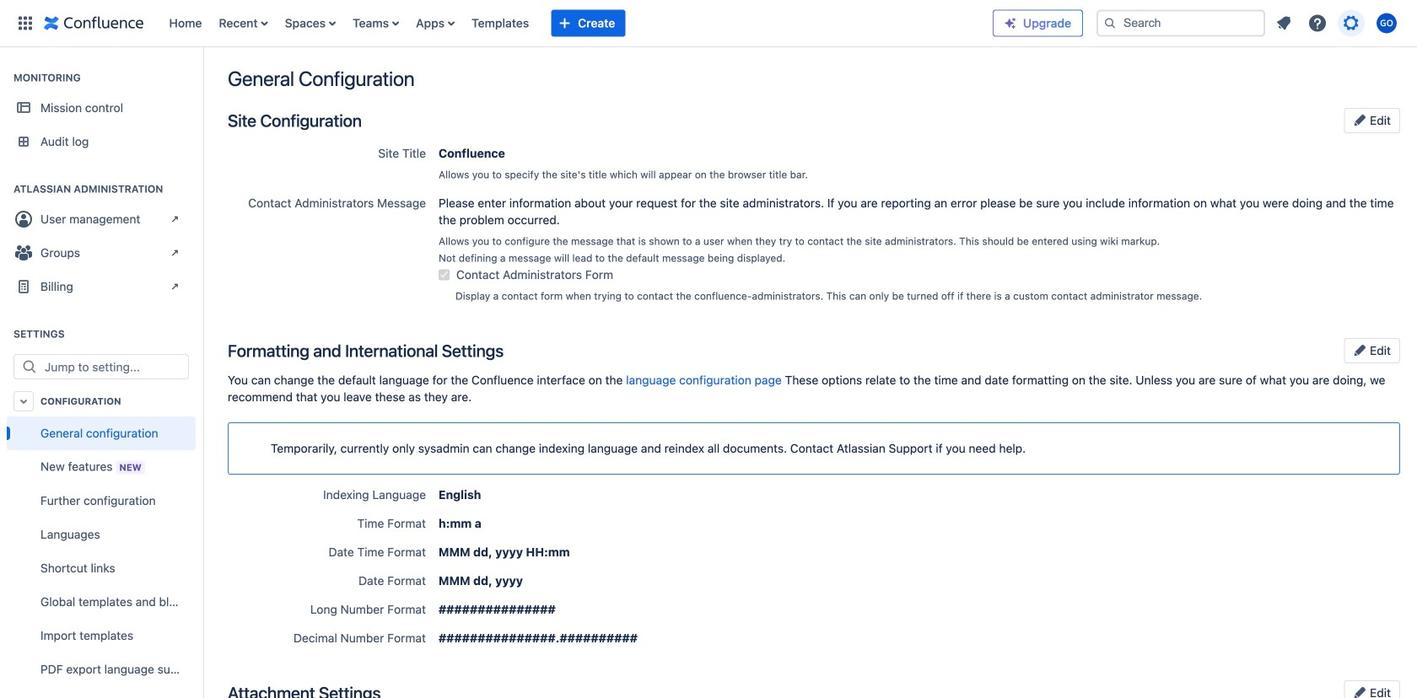 Task type: locate. For each thing, give the bounding box(es) containing it.
1 small image from the top
[[1354, 113, 1367, 127]]

2 small image from the top
[[1354, 344, 1367, 357]]

appswitcher icon image
[[15, 13, 35, 33]]

list for appswitcher icon
[[161, 0, 993, 47]]

1 horizontal spatial list
[[1269, 8, 1407, 38]]

help icon image
[[1308, 13, 1328, 33]]

banner
[[0, 0, 1418, 47]]

list
[[161, 0, 993, 47], [1269, 8, 1407, 38]]

global element
[[10, 0, 993, 47]]

None checkbox
[[439, 270, 450, 281]]

0 horizontal spatial list
[[161, 0, 993, 47]]

region
[[7, 417, 196, 699]]

main content
[[203, 47, 1418, 64]]

search image
[[1104, 16, 1117, 30]]

list for premium icon
[[1269, 8, 1407, 38]]

0 vertical spatial small image
[[1354, 113, 1367, 127]]

collapse sidebar image
[[184, 56, 221, 89]]

1 vertical spatial small image
[[1354, 344, 1367, 357]]

small image
[[1354, 113, 1367, 127], [1354, 344, 1367, 357]]

confluence image
[[44, 13, 144, 33], [44, 13, 144, 33]]

None search field
[[1097, 10, 1266, 37]]



Task type: vqa. For each thing, say whether or not it's contained in the screenshot.
Fields Group
no



Task type: describe. For each thing, give the bounding box(es) containing it.
Search field
[[1097, 10, 1266, 37]]

your profile and preferences image
[[1377, 13, 1397, 33]]

settings icon image
[[1342, 13, 1362, 33]]

premium image
[[1004, 16, 1018, 30]]

Settings Search field
[[40, 355, 188, 379]]

notification icon image
[[1274, 13, 1294, 33]]

small image
[[1354, 686, 1367, 699]]



